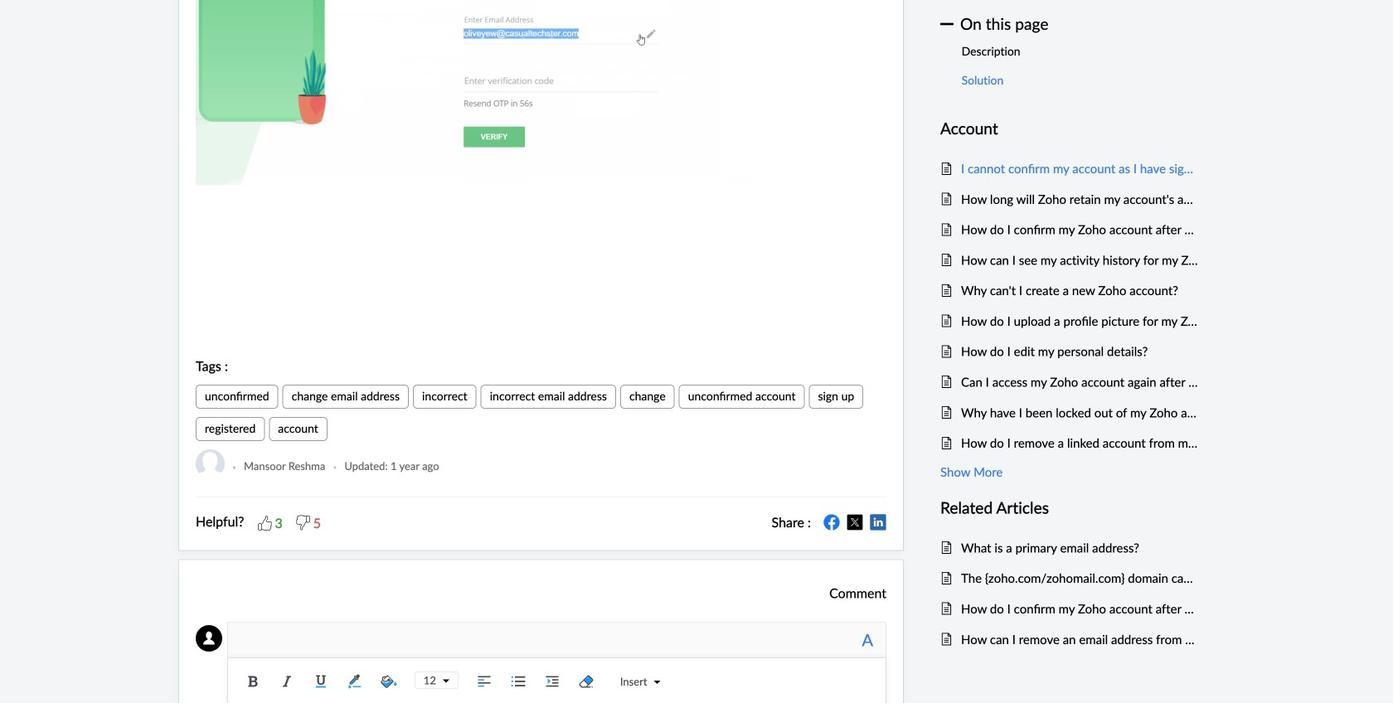 Task type: locate. For each thing, give the bounding box(es) containing it.
font color image
[[342, 669, 367, 694]]

italic (ctrl+i) image
[[274, 669, 299, 694]]

facebook image
[[824, 514, 840, 531]]

0 vertical spatial heading
[[941, 116, 1199, 141]]

clear formatting image
[[574, 669, 599, 694]]

indent image
[[540, 669, 565, 694]]

background color image
[[376, 669, 401, 694]]

insert options image
[[647, 679, 661, 686]]

heading
[[941, 116, 1199, 141], [941, 495, 1199, 521]]

font size image
[[436, 678, 449, 685]]

underline (ctrl+u) image
[[308, 669, 333, 694]]

1 vertical spatial heading
[[941, 495, 1199, 521]]

a gif showing how to edit the email address that is registered incorrectly. image
[[196, 0, 887, 185]]

2 heading from the top
[[941, 495, 1199, 521]]



Task type: vqa. For each thing, say whether or not it's contained in the screenshot.
UNDERLINE (CTRL+U) image
yes



Task type: describe. For each thing, give the bounding box(es) containing it.
bold (ctrl+b) image
[[240, 669, 265, 694]]

twitter image
[[847, 514, 864, 531]]

linkedin image
[[870, 514, 887, 531]]

align image
[[472, 669, 497, 694]]

lists image
[[506, 669, 531, 694]]

1 heading from the top
[[941, 116, 1199, 141]]



